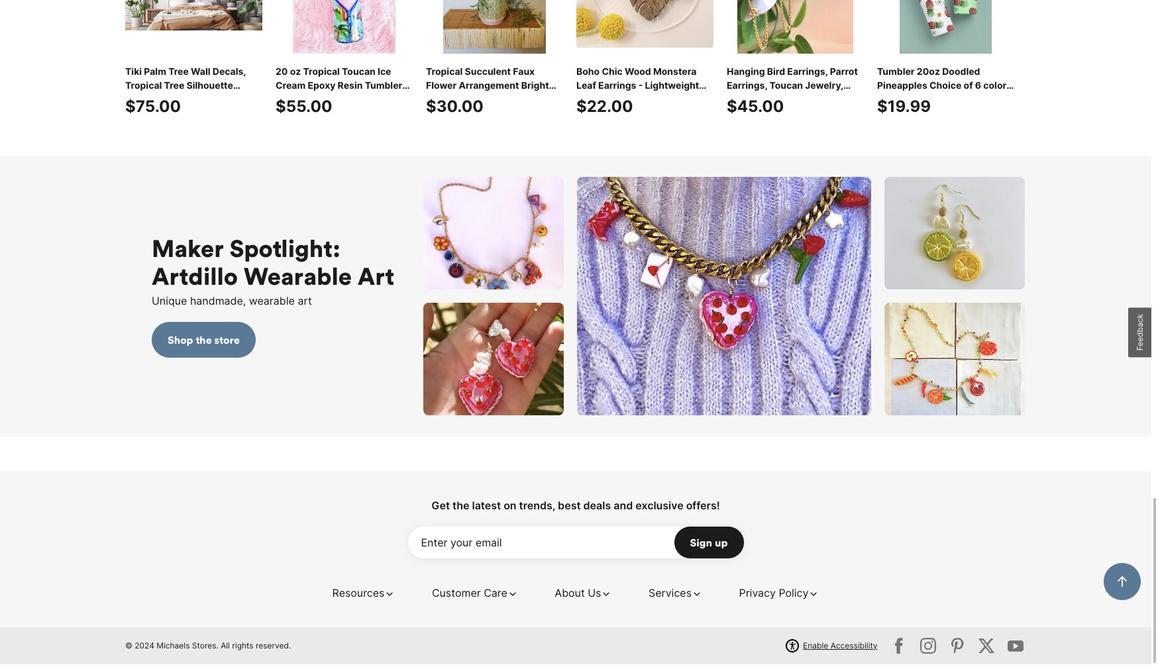 Task type: vqa. For each thing, say whether or not it's contained in the screenshot.
$15.00 February 01, 4:00pm - 6:00pm PST
no



Task type: locate. For each thing, give the bounding box(es) containing it.
about us button
[[555, 586, 612, 602]]

deals
[[583, 500, 611, 513]]

best
[[558, 500, 581, 513]]

0 horizontal spatial twitter image
[[889, 636, 910, 657]]

faux
[[513, 66, 535, 78]]

twitter image
[[889, 636, 910, 657], [918, 636, 939, 657], [947, 636, 968, 657]]

rights
[[232, 641, 254, 651]]

services
[[649, 587, 692, 600]]

with
[[276, 94, 296, 105]]

$22.00
[[576, 97, 633, 117]]

reserved.
[[256, 641, 291, 651]]

0 horizontal spatial and
[[311, 94, 328, 105]]

get
[[432, 500, 450, 513]]

maker
[[152, 234, 224, 264]]

lid
[[298, 94, 309, 105]]

toucan
[[342, 66, 376, 78]]

the right the get at the bottom of page
[[453, 500, 469, 513]]

2 horizontal spatial tropical
[[616, 94, 653, 105]]

latest
[[472, 500, 501, 513]]

1 horizontal spatial twitter image
[[918, 636, 939, 657]]

oz
[[290, 66, 301, 78]]

about us
[[555, 587, 601, 600]]

0 horizontal spatial the
[[196, 334, 212, 347]]

$45.00 link
[[727, 0, 864, 135]]

customer
[[432, 587, 481, 600]]

up
[[715, 537, 728, 550]]

and right the deals on the right
[[614, 500, 633, 513]]

tiki palm tree wall decals, tropical tree silhouette decal, beach house decor, removable wall decals for renters, coastal living decor image
[[125, 0, 262, 54]]

leaf
[[576, 80, 596, 91]]

1 horizontal spatial tropical
[[426, 66, 463, 78]]

the for shop
[[196, 334, 212, 347]]

stores.
[[192, 641, 219, 651]]

wearable
[[244, 262, 352, 292]]

$19.99 link
[[877, 0, 1014, 135]]

lightweight
[[645, 80, 699, 91]]

20 oz tropical toucan ice cream epoxy resin tumbler with lid and straw image
[[276, 0, 413, 54]]

unique
[[152, 295, 187, 308]]

pink
[[456, 94, 475, 105]]

-
[[639, 80, 643, 91]]

lazy load image image
[[424, 178, 564, 290], [577, 178, 871, 416], [885, 178, 1025, 290], [424, 303, 564, 416], [885, 303, 1025, 416]]

shop the store link
[[152, 323, 256, 358]]

1 horizontal spatial and
[[478, 94, 495, 105]]

store
[[214, 334, 240, 347]]

the
[[196, 334, 212, 347], [453, 500, 469, 513]]

tropical up epoxy
[[303, 66, 340, 78]]

monstera
[[653, 66, 697, 78]]

boho chic wood monstera leaf earrings - lightweight wooden tropical statement jewelry
[[576, 66, 703, 119]]

resources button
[[332, 586, 395, 602]]

exclusive
[[636, 500, 684, 513]]

$45.00
[[727, 97, 784, 117]]

1 vertical spatial the
[[453, 500, 469, 513]]

tropical down -
[[616, 94, 653, 105]]

trends,
[[519, 500, 555, 513]]

customer care button
[[432, 586, 518, 602]]

1 horizontal spatial the
[[453, 500, 469, 513]]

policy
[[779, 587, 809, 600]]

0 vertical spatial the
[[196, 334, 212, 347]]

accessibility
[[831, 641, 878, 651]]

twitter image
[[976, 636, 997, 657]]

art
[[298, 295, 312, 308]]

spotlight:
[[230, 234, 341, 264]]

tropical succulent faux flower arrangement bright green pink and fuschia image
[[426, 0, 563, 54]]

handmade,
[[190, 295, 246, 308]]

tropical up the flower
[[426, 66, 463, 78]]

shop the store
[[168, 334, 240, 347]]

tropical
[[303, 66, 340, 78], [426, 66, 463, 78], [616, 94, 653, 105]]

0 horizontal spatial tropical
[[303, 66, 340, 78]]

2 twitter image from the left
[[918, 636, 939, 657]]

privacy policy button
[[739, 586, 819, 602]]

care
[[484, 587, 507, 600]]

2 horizontal spatial twitter image
[[947, 636, 968, 657]]

wearable
[[249, 295, 295, 308]]

fuschia
[[497, 94, 532, 105]]

the left store
[[196, 334, 212, 347]]

customer care
[[432, 587, 507, 600]]

straw
[[330, 94, 356, 105]]

enable
[[803, 641, 828, 651]]

about
[[555, 587, 585, 600]]

hanging bird earrings, parrot earrings, toucan jewelry, cockatoo earring, tropical bird earrings, summer jewelry, unique earrings image
[[727, 0, 864, 54]]

enable accessibility
[[803, 641, 878, 651]]

and
[[311, 94, 328, 105], [478, 94, 495, 105], [614, 500, 633, 513]]

3 twitter image from the left
[[947, 636, 968, 657]]

and down epoxy
[[311, 94, 328, 105]]

and down arrangement
[[478, 94, 495, 105]]

20
[[276, 66, 288, 78]]



Task type: describe. For each thing, give the bounding box(es) containing it.
$19.99
[[877, 97, 931, 117]]

bright
[[521, 80, 549, 91]]

and inside the tropical succulent faux flower arrangement bright green pink and fuschia
[[478, 94, 495, 105]]

flower
[[426, 80, 457, 91]]

tumbler 20oz doodled pineapples choice of 6 colors includes stainless steel straw lid and rubber base double-wall image
[[877, 0, 1014, 54]]

$75.00 link
[[125, 0, 262, 135]]

on
[[504, 500, 517, 513]]

artdillo
[[152, 262, 238, 292]]

jewelry
[[576, 108, 612, 119]]

$55.00
[[276, 97, 332, 117]]

epoxy
[[308, 80, 336, 91]]

2024
[[135, 641, 154, 651]]

tropical succulent faux flower arrangement bright green pink and fuschia
[[426, 66, 549, 105]]

boho
[[576, 66, 600, 78]]

all
[[221, 641, 230, 651]]

earrings
[[598, 80, 636, 91]]

shop
[[168, 334, 193, 347]]

statement
[[655, 94, 703, 105]]

youtube image
[[1005, 636, 1026, 657]]

offers!
[[686, 500, 720, 513]]

tropical inside the tropical succulent faux flower arrangement bright green pink and fuschia
[[426, 66, 463, 78]]

and inside the 20 oz tropical toucan ice cream epoxy resin tumbler with lid and straw
[[311, 94, 328, 105]]

sign up
[[690, 537, 728, 550]]

$75.00
[[125, 97, 181, 117]]

the for get
[[453, 500, 469, 513]]

privacy
[[739, 587, 776, 600]]

resin
[[338, 80, 363, 91]]

cream
[[276, 80, 306, 91]]

1 twitter image from the left
[[889, 636, 910, 657]]

green
[[426, 94, 454, 105]]

20 oz tropical toucan ice cream epoxy resin tumbler with lid and straw
[[276, 66, 402, 105]]

sign
[[690, 537, 712, 550]]

maker spotlight: artdillo wearable art unique handmade, wearable art
[[152, 234, 394, 308]]

ice
[[378, 66, 391, 78]]

© 2024 michaels stores. all rights reserved.
[[125, 641, 291, 651]]

sign up button
[[674, 527, 744, 559]]

tumbler
[[365, 80, 402, 91]]

wood
[[625, 66, 651, 78]]

arrangement
[[459, 80, 519, 91]]

art
[[358, 262, 394, 292]]

Enter your email field
[[408, 527, 744, 559]]

boho chic wood monstera leaf earrings - lightweight wooden tropical statement jewelry image
[[576, 0, 714, 54]]

tropical inside boho chic wood monstera leaf earrings - lightweight wooden tropical statement jewelry
[[616, 94, 653, 105]]

wooden
[[576, 94, 614, 105]]

privacy policy
[[739, 587, 809, 600]]

resources
[[332, 587, 385, 600]]

get the latest on trends, best deals and exclusive offers!
[[432, 500, 720, 513]]

$30.00
[[426, 97, 484, 117]]

services button
[[649, 586, 702, 602]]

succulent
[[465, 66, 511, 78]]

us
[[588, 587, 601, 600]]

michaels
[[157, 641, 190, 651]]

2 horizontal spatial and
[[614, 500, 633, 513]]

chic
[[602, 66, 623, 78]]

tropical inside the 20 oz tropical toucan ice cream epoxy resin tumbler with lid and straw
[[303, 66, 340, 78]]

©
[[125, 641, 133, 651]]



